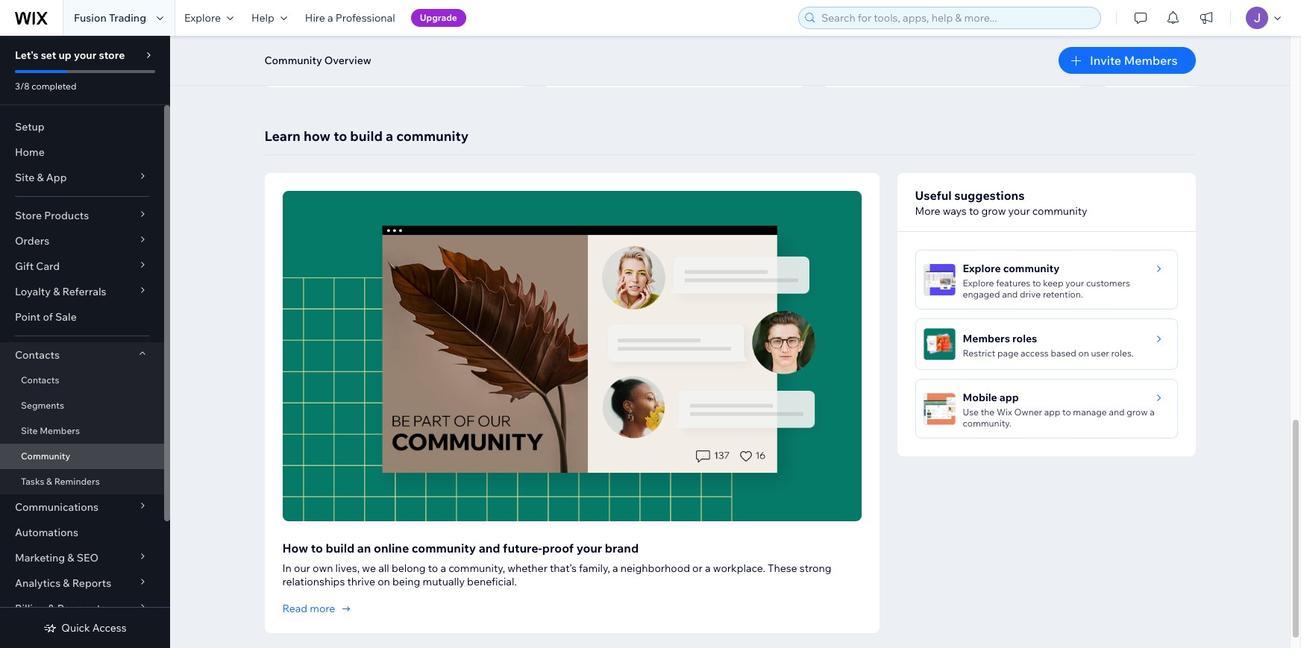 Task type: vqa. For each thing, say whether or not it's contained in the screenshot.
the 'Analyze Traffic' link
no



Task type: describe. For each thing, give the bounding box(es) containing it.
being
[[392, 576, 420, 589]]

store products
[[15, 209, 89, 222]]

suggestions
[[955, 188, 1025, 203]]

point of sale
[[15, 310, 77, 324]]

mobile app
[[963, 391, 1019, 404]]

reports
[[72, 577, 111, 590]]

analytics
[[15, 577, 61, 590]]

up
[[59, 49, 72, 62]]

all
[[378, 562, 389, 576]]

community for community
[[21, 451, 70, 462]]

communications
[[15, 501, 99, 514]]

products
[[44, 209, 89, 222]]

and for community
[[1002, 289, 1018, 300]]

orders button
[[0, 228, 164, 254]]

community for community overview
[[265, 54, 322, 67]]

roles
[[1013, 332, 1037, 345]]

mutually
[[423, 576, 465, 589]]

a right or
[[705, 562, 711, 576]]

thrive
[[347, 576, 375, 589]]

workplace.
[[713, 562, 765, 576]]

trading
[[109, 11, 146, 25]]

wix
[[997, 407, 1012, 418]]

fusion
[[74, 11, 107, 25]]

build inside 'how to build an online community and future-proof your brand in our own lives, we all belong to a community, whether that's family, a neighborhood or a workplace. these strong relationships thrive on being mutually beneficial.'
[[326, 541, 355, 556]]

contacts for contacts popup button
[[15, 348, 60, 362]]

use
[[963, 407, 979, 418]]

loyalty & referrals
[[15, 285, 106, 298]]

of
[[43, 310, 53, 324]]

community.
[[963, 418, 1012, 429]]

tasks & reminders link
[[0, 469, 164, 495]]

3/8
[[15, 81, 30, 92]]

referrals
[[62, 285, 106, 298]]

hire a professional link
[[296, 0, 404, 36]]

keep
[[1043, 278, 1064, 289]]

to inside the use the wix owner app to manage and grow a community.
[[1063, 407, 1071, 418]]

invite members button
[[1059, 47, 1196, 74]]

marketing & seo button
[[0, 545, 164, 571]]

neighborhood
[[621, 562, 690, 576]]

members for site members
[[40, 425, 80, 437]]

to right how
[[334, 128, 347, 145]]

tasks
[[21, 476, 44, 487]]

help button
[[242, 0, 296, 36]]

a right how
[[386, 128, 393, 145]]

retention.
[[1043, 289, 1083, 300]]

own
[[313, 562, 333, 576]]

let's set up your store
[[15, 49, 125, 62]]

3/8 completed
[[15, 81, 76, 92]]

help
[[251, 11, 274, 25]]

home link
[[0, 140, 164, 165]]

explore features to keep your customers engaged and drive retention.
[[963, 278, 1130, 300]]

quick
[[61, 622, 90, 635]]

how to build an online community and future-proof your brand in our own lives, we all belong to a community, whether that's family, a neighborhood or a workplace. these strong relationships thrive on being mutually beneficial.
[[282, 541, 832, 589]]

up for 1st set up automation button from right
[[1152, 56, 1167, 69]]

completed
[[32, 81, 76, 92]]

a inside the use the wix owner app to manage and grow a community.
[[1150, 407, 1155, 418]]

relationships
[[282, 576, 345, 589]]

or
[[693, 562, 703, 576]]

fusion trading
[[74, 11, 146, 25]]

reminders
[[54, 476, 100, 487]]

owner
[[1014, 407, 1043, 418]]

beneficial.
[[467, 576, 517, 589]]

app inside the use the wix owner app to manage and grow a community.
[[1045, 407, 1061, 418]]

1 vertical spatial members
[[963, 332, 1010, 345]]

members for invite members
[[1124, 53, 1178, 68]]

let's
[[15, 49, 38, 62]]

explore for explore
[[184, 11, 221, 25]]

we
[[362, 562, 376, 576]]

point of sale link
[[0, 304, 164, 330]]

these
[[768, 562, 797, 576]]

on inside 'how to build an online community and future-proof your brand in our own lives, we all belong to a community, whether that's family, a neighborhood or a workplace. these strong relationships thrive on being mutually beneficial.'
[[378, 576, 390, 589]]

0 vertical spatial build
[[350, 128, 383, 145]]

card
[[36, 260, 60, 273]]

tasks & reminders
[[21, 476, 100, 487]]

site members
[[21, 425, 80, 437]]

hire a professional
[[305, 11, 395, 25]]

seo
[[77, 551, 99, 565]]

read more
[[282, 602, 335, 616]]

your inside useful suggestions more ways to grow your community
[[1008, 204, 1030, 218]]

more
[[310, 602, 335, 616]]

orders
[[15, 234, 49, 248]]

Search for tools, apps, help & more... field
[[817, 7, 1096, 28]]

strong
[[800, 562, 832, 576]]

list containing set up automation
[[265, 0, 1301, 87]]

explore community
[[963, 262, 1060, 275]]

online
[[374, 541, 409, 556]]

belong
[[392, 562, 426, 576]]

site for site & app
[[15, 171, 35, 184]]

1 set up automation button from the left
[[282, 51, 403, 74]]

community inside useful suggestions more ways to grow your community
[[1033, 204, 1088, 218]]

& for tasks
[[46, 476, 52, 487]]

family,
[[579, 562, 610, 576]]

store products button
[[0, 203, 164, 228]]

1 horizontal spatial on
[[1079, 348, 1089, 359]]

lives,
[[335, 562, 360, 576]]

point
[[15, 310, 41, 324]]

analytics & reports
[[15, 577, 111, 590]]

grow inside useful suggestions more ways to grow your community
[[982, 204, 1006, 218]]

& for analytics
[[63, 577, 70, 590]]



Task type: locate. For each thing, give the bounding box(es) containing it.
to up own
[[311, 541, 323, 556]]

community down site members
[[21, 451, 70, 462]]

members inside button
[[1124, 53, 1178, 68]]

automations
[[15, 526, 78, 539]]

engaged
[[963, 289, 1000, 300]]

read
[[282, 602, 308, 616]]

up right invite
[[1152, 56, 1167, 69]]

1 horizontal spatial set up automation button
[[1120, 51, 1240, 74]]

in
[[282, 562, 292, 576]]

communications button
[[0, 495, 164, 520]]

to right the belong
[[428, 562, 438, 576]]

your right up at the top left of page
[[74, 49, 96, 62]]

list
[[265, 0, 1301, 87]]

set up automation down "hire a professional" link
[[296, 56, 390, 69]]

a
[[328, 11, 333, 25], [386, 128, 393, 145], [1150, 407, 1155, 418], [441, 562, 446, 576], [613, 562, 618, 576], [705, 562, 711, 576]]

1 horizontal spatial and
[[1002, 289, 1018, 300]]

roles.
[[1111, 348, 1134, 359]]

contacts
[[15, 348, 60, 362], [21, 375, 59, 386]]

user
[[1091, 348, 1109, 359]]

set right invite
[[1133, 56, 1150, 69]]

whether
[[508, 562, 548, 576]]

members down segments on the left
[[40, 425, 80, 437]]

billing
[[15, 602, 46, 616]]

to left keep
[[1033, 278, 1041, 289]]

to left manage
[[1063, 407, 1071, 418]]

restrict page access based on user roles.
[[963, 348, 1134, 359]]

1 vertical spatial contacts
[[21, 375, 59, 386]]

payments
[[57, 602, 106, 616]]

grow right manage
[[1127, 407, 1148, 418]]

drive
[[1020, 289, 1041, 300]]

app up wix
[[1000, 391, 1019, 404]]

up down hire
[[315, 56, 329, 69]]

& inside dropdown button
[[37, 171, 44, 184]]

1 set up automation from the left
[[296, 56, 390, 69]]

set up automation right invite
[[1133, 56, 1227, 69]]

2 vertical spatial explore
[[963, 278, 994, 289]]

explore left the help
[[184, 11, 221, 25]]

setup link
[[0, 114, 164, 140]]

community inside button
[[265, 54, 322, 67]]

automations link
[[0, 520, 164, 545]]

site
[[15, 171, 35, 184], [21, 425, 38, 437]]

site & app button
[[0, 165, 164, 190]]

loyalty
[[15, 285, 51, 298]]

and for app
[[1109, 407, 1125, 418]]

members inside the sidebar element
[[40, 425, 80, 437]]

useful
[[915, 188, 952, 203]]

analytics & reports button
[[0, 571, 164, 596]]

automation
[[332, 56, 390, 69], [1169, 56, 1227, 69]]

read more link
[[282, 602, 353, 616]]

community,
[[449, 562, 505, 576]]

explore left features
[[963, 278, 994, 289]]

0 horizontal spatial set
[[296, 56, 313, 69]]

0 vertical spatial members
[[1124, 53, 1178, 68]]

and up the community,
[[479, 541, 500, 556]]

to right ways
[[969, 204, 979, 218]]

app right owner
[[1045, 407, 1061, 418]]

0 horizontal spatial up
[[315, 56, 329, 69]]

overview
[[324, 54, 371, 67]]

0 vertical spatial and
[[1002, 289, 1018, 300]]

your right keep
[[1066, 278, 1084, 289]]

upgrade button
[[411, 9, 466, 27]]

0 horizontal spatial set up automation
[[296, 56, 390, 69]]

how
[[282, 541, 308, 556]]

billing & payments
[[15, 602, 106, 616]]

our
[[294, 562, 310, 576]]

2 horizontal spatial and
[[1109, 407, 1125, 418]]

gift card
[[15, 260, 60, 273]]

1 horizontal spatial set up automation
[[1133, 56, 1227, 69]]

0 horizontal spatial community
[[21, 451, 70, 462]]

1 vertical spatial build
[[326, 541, 355, 556]]

explore for explore features to keep your customers engaged and drive retention.
[[963, 278, 994, 289]]

0 horizontal spatial set up automation button
[[282, 51, 403, 74]]

1 horizontal spatial grow
[[1127, 407, 1148, 418]]

1 horizontal spatial community
[[265, 54, 322, 67]]

and inside 'how to build an online community and future-proof your brand in our own lives, we all belong to a community, whether that's family, a neighborhood or a workplace. these strong relationships thrive on being mutually beneficial.'
[[479, 541, 500, 556]]

site down home
[[15, 171, 35, 184]]

contacts up segments on the left
[[21, 375, 59, 386]]

& for site
[[37, 171, 44, 184]]

0 horizontal spatial on
[[378, 576, 390, 589]]

learn how to build a community
[[265, 128, 469, 145]]

0 vertical spatial contacts
[[15, 348, 60, 362]]

explore up engaged
[[963, 262, 1001, 275]]

your inside explore features to keep your customers engaged and drive retention.
[[1066, 278, 1084, 289]]

0 horizontal spatial members
[[40, 425, 80, 437]]

hire
[[305, 11, 325, 25]]

features
[[996, 278, 1031, 289]]

& right billing on the left bottom
[[48, 602, 55, 616]]

to
[[334, 128, 347, 145], [969, 204, 979, 218], [1033, 278, 1041, 289], [1063, 407, 1071, 418], [311, 541, 323, 556], [428, 562, 438, 576]]

0 horizontal spatial grow
[[982, 204, 1006, 218]]

segments
[[21, 400, 64, 411]]

and left drive
[[1002, 289, 1018, 300]]

1 vertical spatial community
[[21, 451, 70, 462]]

restrict
[[963, 348, 996, 359]]

1 automation from the left
[[332, 56, 390, 69]]

1 vertical spatial on
[[378, 576, 390, 589]]

2 automation from the left
[[1169, 56, 1227, 69]]

2 vertical spatial members
[[40, 425, 80, 437]]

& for marketing
[[67, 551, 74, 565]]

contacts button
[[0, 342, 164, 368]]

contacts for contacts link
[[21, 375, 59, 386]]

your down 'suggestions'
[[1008, 204, 1030, 218]]

2 up from the left
[[1152, 56, 1167, 69]]

grow
[[982, 204, 1006, 218], [1127, 407, 1148, 418]]

and inside explore features to keep your customers engaged and drive retention.
[[1002, 289, 1018, 300]]

your inside the sidebar element
[[74, 49, 96, 62]]

access
[[1021, 348, 1049, 359]]

a right family,
[[613, 562, 618, 576]]

& for billing
[[48, 602, 55, 616]]

contacts inside popup button
[[15, 348, 60, 362]]

a left the community,
[[441, 562, 446, 576]]

1 horizontal spatial app
[[1045, 407, 1061, 418]]

access
[[92, 622, 127, 635]]

setup
[[15, 120, 45, 134]]

and
[[1002, 289, 1018, 300], [1109, 407, 1125, 418], [479, 541, 500, 556]]

1 horizontal spatial up
[[1152, 56, 1167, 69]]

1 vertical spatial grow
[[1127, 407, 1148, 418]]

2 set up automation button from the left
[[1120, 51, 1240, 74]]

explore for explore community
[[963, 262, 1001, 275]]

store
[[15, 209, 42, 222]]

learn
[[265, 128, 301, 145]]

to inside explore features to keep your customers engaged and drive retention.
[[1033, 278, 1041, 289]]

on right we
[[378, 576, 390, 589]]

a right manage
[[1150, 407, 1155, 418]]

2 set from the left
[[1133, 56, 1150, 69]]

a right hire
[[328, 11, 333, 25]]

set left 'overview'
[[296, 56, 313, 69]]

brand
[[605, 541, 639, 556]]

members right invite
[[1124, 53, 1178, 68]]

up for 2nd set up automation button from right
[[315, 56, 329, 69]]

members up restrict
[[963, 332, 1010, 345]]

0 horizontal spatial app
[[1000, 391, 1019, 404]]

set
[[41, 49, 56, 62]]

0 vertical spatial explore
[[184, 11, 221, 25]]

loyalty & referrals button
[[0, 279, 164, 304]]

community inside 'how to build an online community and future-proof your brand in our own lives, we all belong to a community, whether that's family, a neighborhood or a workplace. these strong relationships thrive on being mutually beneficial.'
[[412, 541, 476, 556]]

sidebar element
[[0, 36, 170, 648]]

& right tasks
[[46, 476, 52, 487]]

grow down 'suggestions'
[[982, 204, 1006, 218]]

site for site members
[[21, 425, 38, 437]]

to inside useful suggestions more ways to grow your community
[[969, 204, 979, 218]]

& right loyalty
[[53, 285, 60, 298]]

quick access
[[61, 622, 127, 635]]

store
[[99, 49, 125, 62]]

build right how
[[350, 128, 383, 145]]

on
[[1079, 348, 1089, 359], [378, 576, 390, 589]]

& left app
[[37, 171, 44, 184]]

marketing
[[15, 551, 65, 565]]

1 horizontal spatial members
[[963, 332, 1010, 345]]

your up family,
[[577, 541, 602, 556]]

1 set from the left
[[296, 56, 313, 69]]

community link
[[0, 444, 164, 469]]

1 vertical spatial app
[[1045, 407, 1061, 418]]

and right manage
[[1109, 407, 1125, 418]]

explore inside explore features to keep your customers engaged and drive retention.
[[963, 278, 994, 289]]

0 horizontal spatial and
[[479, 541, 500, 556]]

community
[[396, 128, 469, 145], [1033, 204, 1088, 218], [1003, 262, 1060, 275], [412, 541, 476, 556]]

contacts link
[[0, 368, 164, 393]]

customers
[[1086, 278, 1130, 289]]

how to build an online community and future-proof your brand image
[[282, 191, 861, 522]]

build
[[350, 128, 383, 145], [326, 541, 355, 556]]

on left user
[[1079, 348, 1089, 359]]

an
[[357, 541, 371, 556]]

manage
[[1073, 407, 1107, 418]]

your
[[74, 49, 96, 62], [1008, 204, 1030, 218], [1066, 278, 1084, 289], [577, 541, 602, 556]]

0 vertical spatial app
[[1000, 391, 1019, 404]]

& for loyalty
[[53, 285, 60, 298]]

community
[[265, 54, 322, 67], [21, 451, 70, 462]]

community overview button
[[257, 49, 379, 72]]

your inside 'how to build an online community and future-proof your brand in our own lives, we all belong to a community, whether that's family, a neighborhood or a workplace. these strong relationships thrive on being mutually beneficial.'
[[577, 541, 602, 556]]

gift card button
[[0, 254, 164, 279]]

1 vertical spatial explore
[[963, 262, 1001, 275]]

invite
[[1090, 53, 1122, 68]]

0 vertical spatial on
[[1079, 348, 1089, 359]]

and inside the use the wix owner app to manage and grow a community.
[[1109, 407, 1125, 418]]

proof
[[542, 541, 574, 556]]

explore
[[184, 11, 221, 25], [963, 262, 1001, 275], [963, 278, 994, 289]]

0 vertical spatial site
[[15, 171, 35, 184]]

& left seo
[[67, 551, 74, 565]]

grow inside the use the wix owner app to manage and grow a community.
[[1127, 407, 1148, 418]]

app
[[46, 171, 67, 184]]

site & app
[[15, 171, 67, 184]]

build up lives,
[[326, 541, 355, 556]]

1 horizontal spatial set
[[1133, 56, 1150, 69]]

1 horizontal spatial automation
[[1169, 56, 1227, 69]]

community inside "link"
[[21, 451, 70, 462]]

1 up from the left
[[315, 56, 329, 69]]

2 set up automation from the left
[[1133, 56, 1227, 69]]

site inside dropdown button
[[15, 171, 35, 184]]

mobile
[[963, 391, 997, 404]]

& left "reports"
[[63, 577, 70, 590]]

app
[[1000, 391, 1019, 404], [1045, 407, 1061, 418]]

2 horizontal spatial members
[[1124, 53, 1178, 68]]

based
[[1051, 348, 1077, 359]]

up
[[315, 56, 329, 69], [1152, 56, 1167, 69]]

community down hire
[[265, 54, 322, 67]]

members roles
[[963, 332, 1037, 345]]

1 vertical spatial site
[[21, 425, 38, 437]]

1 vertical spatial and
[[1109, 407, 1125, 418]]

site down segments on the left
[[21, 425, 38, 437]]

invite members
[[1090, 53, 1178, 68]]

home
[[15, 146, 45, 159]]

2 vertical spatial and
[[479, 541, 500, 556]]

& inside popup button
[[67, 551, 74, 565]]

0 horizontal spatial automation
[[332, 56, 390, 69]]

contacts down point of sale on the top of page
[[15, 348, 60, 362]]

0 vertical spatial grow
[[982, 204, 1006, 218]]

0 vertical spatial community
[[265, 54, 322, 67]]



